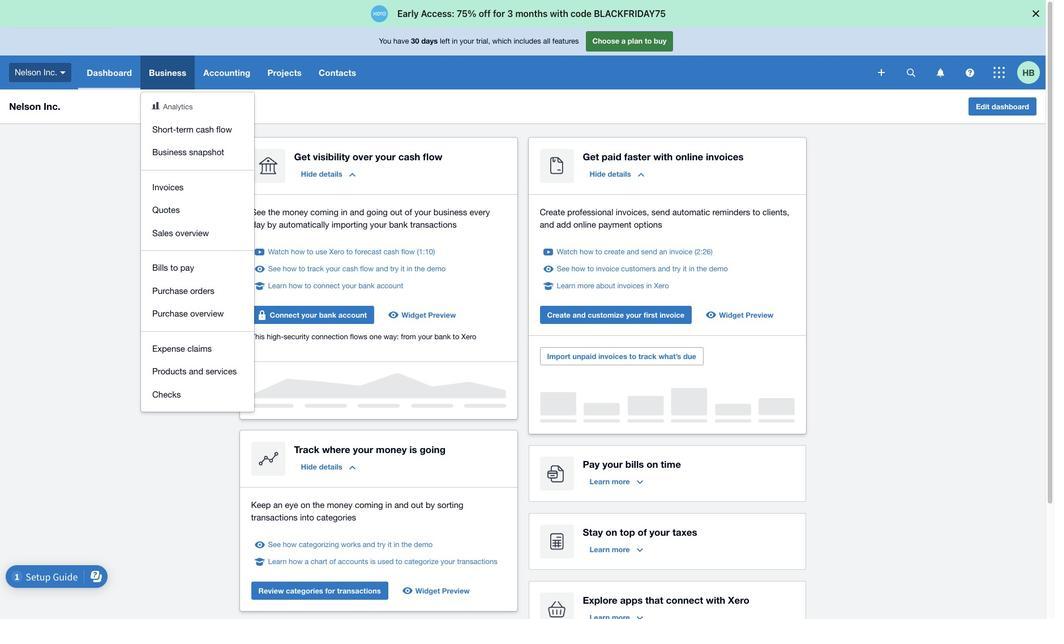 Task type: describe. For each thing, give the bounding box(es) containing it.
0 horizontal spatial of
[[330, 557, 336, 566]]

projects
[[268, 67, 302, 78]]

and right customers
[[658, 265, 671, 273]]

add
[[557, 220, 571, 229]]

your left first
[[626, 310, 642, 319]]

cash down "watch how to use xero to forecast cash flow (1:10)" link
[[343, 265, 358, 273]]

1 horizontal spatial on
[[606, 526, 618, 538]]

payment
[[599, 220, 632, 229]]

that
[[646, 594, 664, 606]]

it inside "link"
[[401, 265, 405, 273]]

clients,
[[763, 207, 790, 217]]

expense
[[152, 344, 185, 353]]

short-term cash flow link
[[141, 118, 254, 141]]

paid
[[602, 151, 622, 163]]

banking icon image
[[251, 149, 285, 183]]

learn more button for your
[[583, 472, 650, 491]]

connection
[[312, 333, 348, 341]]

1 vertical spatial with
[[706, 594, 726, 606]]

bank right "from"
[[435, 333, 451, 341]]

out inside "keep an eye on the money coming in and out by sorting transactions into categories"
[[411, 500, 424, 510]]

how for invoice
[[572, 265, 586, 273]]

details for where
[[319, 462, 342, 471]]

0 vertical spatial invoice
[[670, 248, 693, 256]]

see how to invoice customers and try it in the demo link
[[557, 263, 728, 275]]

demo down (2:26)
[[709, 265, 728, 273]]

bank down see how to track your cash flow and try it in the demo "link"
[[359, 282, 375, 290]]

choose
[[593, 36, 620, 45]]

invoices icon image
[[540, 149, 574, 183]]

learn more button for on
[[583, 540, 650, 559]]

track inside button
[[639, 352, 657, 361]]

banner containing hb
[[0, 27, 1046, 412]]

0 vertical spatial is
[[410, 444, 417, 455]]

services
[[206, 366, 237, 376]]

and right works
[[363, 540, 375, 549]]

hide details button for paid
[[583, 165, 651, 183]]

watch for get visibility over your cash flow
[[268, 248, 289, 256]]

learn how to connect your bank account
[[268, 282, 404, 290]]

(2:26)
[[695, 248, 713, 256]]

create and customize your first invoice button
[[540, 306, 692, 324]]

see how to track your cash flow and try it in the demo link
[[268, 263, 446, 275]]

on for the
[[301, 500, 310, 510]]

time
[[661, 458, 681, 470]]

1 vertical spatial a
[[305, 557, 309, 566]]

in inside "keep an eye on the money coming in and out by sorting transactions into categories"
[[386, 500, 392, 510]]

apps
[[621, 594, 643, 606]]

invoices,
[[616, 207, 649, 217]]

categorize
[[405, 557, 439, 566]]

first
[[644, 310, 658, 319]]

in inside you have 30 days left in your trial, which includes all features
[[452, 37, 458, 45]]

keep
[[251, 500, 271, 510]]

left
[[440, 37, 450, 45]]

quotes
[[152, 205, 180, 215]]

claims
[[187, 344, 212, 353]]

your right categorize
[[441, 557, 455, 566]]

track money icon image
[[251, 442, 285, 476]]

you have 30 days left in your trial, which includes all features
[[379, 36, 579, 45]]

1 vertical spatial nelson
[[9, 100, 41, 112]]

and up customers
[[627, 248, 639, 256]]

faster
[[625, 151, 651, 163]]

eye
[[285, 500, 298, 510]]

widget preview for invoices
[[719, 310, 774, 319]]

your right "from"
[[418, 333, 433, 341]]

hb button
[[1018, 56, 1046, 89]]

all
[[543, 37, 551, 45]]

automatic
[[673, 207, 711, 217]]

keep an eye on the money coming in and out by sorting transactions into categories
[[251, 500, 464, 522]]

the down (2:26)
[[697, 265, 707, 273]]

to inside button
[[630, 352, 637, 361]]

categorizing
[[299, 540, 339, 549]]

visibility
[[313, 151, 350, 163]]

overview for sales overview
[[176, 228, 209, 238]]

features
[[553, 37, 579, 45]]

create and customize your first invoice
[[547, 310, 685, 319]]

your right over
[[376, 151, 396, 163]]

widget for flow
[[402, 310, 426, 319]]

bank inside see the money coming in and going out of your business every day by automatically importing your bank transactions
[[389, 220, 408, 229]]

pay
[[180, 263, 194, 272]]

to left "buy"
[[645, 36, 652, 45]]

invoice inside button
[[660, 310, 685, 319]]

cash right forecast
[[384, 248, 399, 256]]

your right where
[[353, 444, 373, 455]]

the up categorize
[[402, 540, 412, 549]]

0 horizontal spatial it
[[388, 540, 392, 549]]

1 vertical spatial of
[[638, 526, 647, 538]]

hide details for visibility
[[301, 169, 342, 178]]

review
[[259, 586, 284, 595]]

your left taxes
[[650, 526, 670, 538]]

purchase overview link
[[141, 302, 254, 325]]

cash inside group
[[196, 124, 214, 134]]

purchase for purchase orders
[[152, 286, 188, 295]]

the inside see the money coming in and going out of your business every day by automatically importing your bank transactions
[[268, 207, 280, 217]]

transactions inside "button"
[[337, 586, 381, 595]]

review categories for transactions
[[259, 586, 381, 595]]

your right pay
[[603, 458, 623, 470]]

2 horizontal spatial try
[[673, 265, 681, 273]]

to inside create professional invoices, send automatic reminders to clients, and add online payment options
[[753, 207, 761, 217]]

(1:10)
[[417, 248, 435, 256]]

import unpaid invoices to track what's due
[[547, 352, 697, 361]]

to right used
[[396, 557, 403, 566]]

send inside create professional invoices, send automatic reminders to clients, and add online payment options
[[652, 207, 670, 217]]

have
[[394, 37, 409, 45]]

widget for invoices
[[719, 310, 744, 319]]

0 vertical spatial more
[[578, 282, 595, 290]]

get for get paid faster with online invoices
[[583, 151, 599, 163]]

create professional invoices, send automatic reminders to clients, and add online payment options
[[540, 207, 790, 229]]

account inside button
[[339, 310, 367, 319]]

nelson inc. inside "popup button"
[[15, 67, 57, 77]]

categories inside "button"
[[286, 586, 323, 595]]

checks link
[[141, 383, 254, 406]]

2 horizontal spatial svg image
[[937, 68, 945, 77]]

high-
[[267, 333, 284, 341]]

how for create
[[580, 248, 594, 256]]

1 vertical spatial invoices
[[618, 282, 645, 290]]

your inside you have 30 days left in your trial, which includes all features
[[460, 37, 474, 45]]

products and services link
[[141, 360, 254, 383]]

business button
[[140, 56, 195, 89]]

1 vertical spatial money
[[376, 444, 407, 455]]

import unpaid invoices to track what's due button
[[540, 347, 704, 365]]

transactions inside see the money coming in and going out of your business every day by automatically importing your bank transactions
[[410, 220, 457, 229]]

to right "from"
[[453, 333, 460, 341]]

see how categorizing works and try it in the demo
[[268, 540, 433, 549]]

0 horizontal spatial svg image
[[879, 69, 885, 76]]

details for paid
[[608, 169, 631, 178]]

see how to invoice customers and try it in the demo
[[557, 265, 728, 273]]

transactions inside "keep an eye on the money coming in and out by sorting transactions into categories"
[[251, 513, 298, 522]]

automatically
[[279, 220, 329, 229]]

you
[[379, 37, 392, 45]]

see for see the money coming in and going out of your business every day by automatically importing your bank transactions
[[251, 207, 266, 217]]

connect your bank account
[[270, 310, 367, 319]]

your left business
[[415, 207, 431, 217]]

get paid faster with online invoices
[[583, 151, 744, 163]]

one
[[370, 333, 382, 341]]

nelson inc. button
[[0, 56, 78, 89]]

learn for xero
[[557, 282, 576, 290]]

out inside see the money coming in and going out of your business every day by automatically importing your bank transactions
[[390, 207, 403, 217]]

dashboard
[[992, 102, 1030, 111]]

more for on
[[612, 545, 630, 554]]

transactions right categorize
[[457, 557, 498, 566]]

bills
[[626, 458, 644, 470]]

0 vertical spatial account
[[377, 282, 404, 290]]

and inside create professional invoices, send automatic reminders to clients, and add online payment options
[[540, 220, 554, 229]]

your right importing
[[370, 220, 387, 229]]

and down expense claims link
[[189, 366, 203, 376]]

how for track
[[283, 265, 297, 273]]

demo up categorize
[[414, 540, 433, 549]]

bills to pay link
[[141, 257, 254, 280]]

get for get visibility over your cash flow
[[294, 151, 311, 163]]

to up connect your bank account button
[[305, 282, 311, 290]]

overview for purchase overview
[[190, 309, 224, 318]]

to inside group
[[170, 263, 178, 272]]

purchase orders link
[[141, 280, 254, 302]]

1 vertical spatial inc.
[[44, 100, 60, 112]]

hb
[[1023, 67, 1035, 77]]

to inside "link"
[[299, 265, 305, 273]]

more for your
[[612, 477, 630, 486]]

0 horizontal spatial with
[[654, 151, 673, 163]]

money inside see the money coming in and going out of your business every day by automatically importing your bank transactions
[[283, 207, 308, 217]]

explore apps that connect with xero
[[583, 594, 750, 606]]

checks
[[152, 389, 181, 399]]

business snapshot
[[152, 147, 224, 157]]

invoices inside button
[[599, 352, 628, 361]]

the inside "link"
[[415, 265, 425, 273]]

plan
[[628, 36, 643, 45]]

in inside see the money coming in and going out of your business every day by automatically importing your bank transactions
[[341, 207, 348, 217]]

flows
[[350, 333, 368, 341]]

taxes
[[673, 526, 698, 538]]

add-ons icon image
[[540, 593, 574, 619]]

includes
[[514, 37, 541, 45]]

over
[[353, 151, 373, 163]]

way:
[[384, 333, 399, 341]]

your right connect
[[302, 310, 317, 319]]

products and services
[[152, 366, 237, 376]]

hide details for paid
[[590, 169, 631, 178]]

used
[[378, 557, 394, 566]]

header chart image
[[152, 102, 160, 109]]

business
[[434, 207, 467, 217]]

and inside see the money coming in and going out of your business every day by automatically importing your bank transactions
[[350, 207, 364, 217]]

create for create and customize your first invoice
[[547, 310, 571, 319]]

widget preview button for flow
[[384, 306, 463, 324]]

analytics
[[163, 103, 193, 111]]

connect your bank account button
[[251, 306, 375, 324]]

day
[[251, 220, 265, 229]]

watch how to use xero to forecast cash flow (1:10) link
[[268, 246, 435, 258]]

to up see how to track your cash flow and try it in the demo
[[346, 248, 353, 256]]

to up learn more about invoices in xero
[[588, 265, 594, 273]]

track where your money is going
[[294, 444, 446, 455]]

invoices preview bar graph image
[[540, 388, 795, 423]]

details for visibility
[[319, 169, 342, 178]]

connect
[[270, 310, 300, 319]]

in inside "link"
[[407, 265, 413, 273]]

get visibility over your cash flow
[[294, 151, 443, 163]]

your inside "link"
[[326, 265, 340, 273]]

learn how a chart of accounts is used to categorize your transactions link
[[268, 556, 498, 568]]

about
[[597, 282, 616, 290]]



Task type: vqa. For each thing, say whether or not it's contained in the screenshot.
the right svg icon
no



Task type: locate. For each thing, give the bounding box(es) containing it.
nelson inc.
[[15, 67, 57, 77], [9, 100, 60, 112]]

watch for get paid faster with online invoices
[[557, 248, 578, 256]]

1 vertical spatial account
[[339, 310, 367, 319]]

1 vertical spatial out
[[411, 500, 424, 510]]

on up into
[[301, 500, 310, 510]]

works
[[341, 540, 361, 549]]

purchase orders
[[152, 286, 215, 295]]

the down the (1:10)
[[415, 265, 425, 273]]

business snapshot link
[[141, 141, 254, 164]]

widget
[[402, 310, 426, 319], [719, 310, 744, 319], [416, 586, 440, 595]]

0 vertical spatial categories
[[317, 513, 356, 522]]

0 vertical spatial nelson inc.
[[15, 67, 57, 77]]

how for use
[[291, 248, 305, 256]]

1 horizontal spatial going
[[420, 444, 446, 455]]

list box inside navigation
[[141, 92, 254, 412]]

group
[[141, 92, 254, 412]]

overview down quotes link
[[176, 228, 209, 238]]

0 vertical spatial a
[[622, 36, 626, 45]]

see up connect
[[268, 265, 281, 273]]

learn more down stay
[[590, 545, 630, 554]]

invoice up "about"
[[596, 265, 620, 273]]

business for business
[[149, 67, 186, 78]]

purchase down purchase orders on the top left of page
[[152, 309, 188, 318]]

to up learn how to connect your bank account
[[299, 265, 305, 273]]

buy
[[654, 36, 667, 45]]

watch how to create and send an invoice (2:26) link
[[557, 246, 713, 258]]

chart
[[311, 557, 328, 566]]

hide details button down visibility
[[294, 165, 362, 183]]

hide down paid
[[590, 169, 606, 178]]

0 horizontal spatial going
[[367, 207, 388, 217]]

hide details button for visibility
[[294, 165, 362, 183]]

how for works
[[283, 540, 297, 549]]

unpaid
[[573, 352, 597, 361]]

banner
[[0, 27, 1046, 412]]

1 vertical spatial coming
[[355, 500, 383, 510]]

0 vertical spatial out
[[390, 207, 403, 217]]

preview for get visibility over your cash flow
[[428, 310, 456, 319]]

0 vertical spatial purchase
[[152, 286, 188, 295]]

your down see how to track your cash flow and try it in the demo "link"
[[342, 282, 357, 290]]

hide for where
[[301, 462, 317, 471]]

hide
[[301, 169, 317, 178], [590, 169, 606, 178], [301, 462, 317, 471]]

coming inside see the money coming in and going out of your business every day by automatically importing your bank transactions
[[311, 207, 339, 217]]

learn more down pay
[[590, 477, 630, 486]]

navigation
[[78, 56, 871, 412]]

2 watch from the left
[[557, 248, 578, 256]]

out
[[390, 207, 403, 217], [411, 500, 424, 510]]

an left 'eye'
[[273, 500, 283, 510]]

it right customers
[[683, 265, 687, 273]]

hide details button down where
[[294, 458, 362, 476]]

1 vertical spatial going
[[420, 444, 446, 455]]

transactions down keep
[[251, 513, 298, 522]]

1 vertical spatial is
[[370, 557, 376, 566]]

0 vertical spatial going
[[367, 207, 388, 217]]

0 horizontal spatial connect
[[313, 282, 340, 290]]

learn up review
[[268, 557, 287, 566]]

svg image up edit dashboard 'button'
[[966, 68, 975, 77]]

1 horizontal spatial track
[[639, 352, 657, 361]]

try down "watch how to use xero to forecast cash flow (1:10)" link
[[390, 265, 399, 273]]

2 horizontal spatial on
[[647, 458, 659, 470]]

hide down track
[[301, 462, 317, 471]]

sales overview
[[152, 228, 209, 238]]

watch how to create and send an invoice (2:26)
[[557, 248, 713, 256]]

and inside button
[[573, 310, 586, 319]]

banking preview line graph image
[[251, 373, 506, 408]]

1 horizontal spatial an
[[660, 248, 668, 256]]

hide details button down paid
[[583, 165, 651, 183]]

nelson inside "popup button"
[[15, 67, 41, 77]]

get left visibility
[[294, 151, 311, 163]]

explore
[[583, 594, 618, 606]]

1 vertical spatial create
[[547, 310, 571, 319]]

with
[[654, 151, 673, 163], [706, 594, 726, 606]]

to left create
[[596, 248, 603, 256]]

overview inside 'link'
[[176, 228, 209, 238]]

svg image
[[994, 67, 1005, 78], [966, 68, 975, 77], [60, 71, 66, 74]]

an up see how to invoice customers and try it in the demo
[[660, 248, 668, 256]]

see up the day
[[251, 207, 266, 217]]

this
[[251, 333, 265, 341]]

and down forecast
[[376, 265, 388, 273]]

0 vertical spatial nelson
[[15, 67, 41, 77]]

1 horizontal spatial with
[[706, 594, 726, 606]]

2 horizontal spatial money
[[376, 444, 407, 455]]

1 horizontal spatial svg image
[[966, 68, 975, 77]]

to
[[645, 36, 652, 45], [753, 207, 761, 217], [307, 248, 314, 256], [346, 248, 353, 256], [596, 248, 603, 256], [170, 263, 178, 272], [299, 265, 305, 273], [588, 265, 594, 273], [305, 282, 311, 290], [453, 333, 460, 341], [630, 352, 637, 361], [396, 557, 403, 566]]

1 purchase from the top
[[152, 286, 188, 295]]

1 vertical spatial on
[[301, 500, 310, 510]]

see for see how categorizing works and try it in the demo
[[268, 540, 281, 549]]

days
[[422, 36, 438, 45]]

how inside "link"
[[283, 265, 297, 273]]

purchase down bills to pay
[[152, 286, 188, 295]]

0 vertical spatial on
[[647, 458, 659, 470]]

0 vertical spatial inc.
[[44, 67, 57, 77]]

pay your bills on time
[[583, 458, 681, 470]]

learn for accounts
[[268, 557, 287, 566]]

list box containing short-term cash flow
[[141, 92, 254, 412]]

2 vertical spatial invoice
[[660, 310, 685, 319]]

flow
[[216, 124, 232, 134], [423, 151, 443, 163], [401, 248, 415, 256], [360, 265, 374, 273]]

2 vertical spatial invoices
[[599, 352, 628, 361]]

inc. inside "popup button"
[[44, 67, 57, 77]]

learn more button down pay your bills on time
[[583, 472, 650, 491]]

connect
[[313, 282, 340, 290], [666, 594, 704, 606]]

learn left "about"
[[557, 282, 576, 290]]

send up see how to invoice customers and try it in the demo
[[642, 248, 658, 256]]

1 vertical spatial learn more button
[[583, 540, 650, 559]]

2 vertical spatial on
[[606, 526, 618, 538]]

details
[[319, 169, 342, 178], [608, 169, 631, 178], [319, 462, 342, 471]]

flow inside group
[[216, 124, 232, 134]]

dialog
[[0, 0, 1055, 27]]

trial,
[[476, 37, 491, 45]]

0 vertical spatial of
[[405, 207, 412, 217]]

on inside "keep an eye on the money coming in and out by sorting transactions into categories"
[[301, 500, 310, 510]]

invoices
[[706, 151, 744, 163], [618, 282, 645, 290], [599, 352, 628, 361]]

learn how to connect your bank account link
[[268, 280, 404, 292]]

of right chart
[[330, 557, 336, 566]]

cash right over
[[399, 151, 421, 163]]

details down paid
[[608, 169, 631, 178]]

0 vertical spatial online
[[676, 151, 704, 163]]

on
[[647, 458, 659, 470], [301, 500, 310, 510], [606, 526, 618, 538]]

list box
[[141, 92, 254, 412]]

0 horizontal spatial online
[[574, 220, 596, 229]]

0 vertical spatial coming
[[311, 207, 339, 217]]

of left business
[[405, 207, 412, 217]]

0 horizontal spatial by
[[267, 220, 277, 229]]

bills to pay
[[152, 263, 194, 272]]

inc.
[[44, 67, 57, 77], [44, 100, 60, 112]]

demo down the (1:10)
[[427, 265, 446, 273]]

1 vertical spatial online
[[574, 220, 596, 229]]

business down the short-
[[152, 147, 187, 157]]

of right top
[[638, 526, 647, 538]]

invoices right unpaid
[[599, 352, 628, 361]]

invoices up reminders
[[706, 151, 744, 163]]

1 horizontal spatial get
[[583, 151, 599, 163]]

create inside create professional invoices, send automatic reminders to clients, and add online payment options
[[540, 207, 565, 217]]

coming inside "keep an eye on the money coming in and out by sorting transactions into categories"
[[355, 500, 383, 510]]

1 vertical spatial by
[[426, 500, 435, 510]]

demo inside "link"
[[427, 265, 446, 273]]

hide details button for where
[[294, 458, 362, 476]]

bills icon image
[[540, 457, 574, 491]]

1 learn more button from the top
[[583, 472, 650, 491]]

cash
[[196, 124, 214, 134], [399, 151, 421, 163], [384, 248, 399, 256], [343, 265, 358, 273]]

by
[[267, 220, 277, 229], [426, 500, 435, 510]]

1 horizontal spatial by
[[426, 500, 435, 510]]

money right where
[[376, 444, 407, 455]]

0 horizontal spatial is
[[370, 557, 376, 566]]

1 vertical spatial send
[[642, 248, 658, 256]]

1 vertical spatial track
[[639, 352, 657, 361]]

top
[[620, 526, 635, 538]]

0 horizontal spatial an
[[273, 500, 283, 510]]

in
[[452, 37, 458, 45], [341, 207, 348, 217], [407, 265, 413, 273], [689, 265, 695, 273], [647, 282, 652, 290], [386, 500, 392, 510], [394, 540, 400, 549]]

see down keep
[[268, 540, 281, 549]]

try inside "link"
[[390, 265, 399, 273]]

create
[[540, 207, 565, 217], [547, 310, 571, 319]]

send up 'options'
[[652, 207, 670, 217]]

0 horizontal spatial try
[[377, 540, 386, 549]]

your left 'trial,' on the top
[[460, 37, 474, 45]]

hide details
[[301, 169, 342, 178], [590, 169, 631, 178], [301, 462, 342, 471]]

see inside "link"
[[268, 265, 281, 273]]

learn down stay
[[590, 545, 610, 554]]

see down add
[[557, 265, 570, 273]]

watch down automatically
[[268, 248, 289, 256]]

categories left for
[[286, 586, 323, 595]]

to left pay in the top left of the page
[[170, 263, 178, 272]]

business inside popup button
[[149, 67, 186, 78]]

business inside "link"
[[152, 147, 187, 157]]

more down pay your bills on time
[[612, 477, 630, 486]]

going inside see the money coming in and going out of your business every day by automatically importing your bank transactions
[[367, 207, 388, 217]]

0 horizontal spatial track
[[307, 265, 324, 273]]

1 vertical spatial invoice
[[596, 265, 620, 273]]

learn more for on
[[590, 545, 630, 554]]

0 vertical spatial an
[[660, 248, 668, 256]]

categories right into
[[317, 513, 356, 522]]

of inside see the money coming in and going out of your business every day by automatically importing your bank transactions
[[405, 207, 412, 217]]

connect up connect your bank account
[[313, 282, 340, 290]]

watch how to use xero to forecast cash flow (1:10)
[[268, 248, 435, 256]]

import
[[547, 352, 571, 361]]

bank inside button
[[319, 310, 337, 319]]

0 horizontal spatial get
[[294, 151, 311, 163]]

1 horizontal spatial svg image
[[907, 68, 916, 77]]

learn down pay
[[590, 477, 610, 486]]

overview
[[176, 228, 209, 238], [190, 309, 224, 318]]

track down use
[[307, 265, 324, 273]]

1 vertical spatial nelson inc.
[[9, 100, 60, 112]]

online inside create professional invoices, send automatic reminders to clients, and add online payment options
[[574, 220, 596, 229]]

how for connect
[[289, 282, 303, 290]]

track inside "link"
[[307, 265, 324, 273]]

create
[[605, 248, 625, 256]]

hide details down visibility
[[301, 169, 342, 178]]

by inside see the money coming in and going out of your business every day by automatically importing your bank transactions
[[267, 220, 277, 229]]

connect inside learn how to connect your bank account link
[[313, 282, 340, 290]]

and left 'customize'
[[573, 310, 586, 319]]

learn
[[268, 282, 287, 290], [557, 282, 576, 290], [590, 477, 610, 486], [590, 545, 610, 554], [268, 557, 287, 566]]

preview for get paid faster with online invoices
[[746, 310, 774, 319]]

your
[[460, 37, 474, 45], [376, 151, 396, 163], [415, 207, 431, 217], [370, 220, 387, 229], [326, 265, 340, 273], [342, 282, 357, 290], [302, 310, 317, 319], [626, 310, 642, 319], [418, 333, 433, 341], [353, 444, 373, 455], [603, 458, 623, 470], [650, 526, 670, 538], [441, 557, 455, 566]]

1 get from the left
[[294, 151, 311, 163]]

expense claims
[[152, 344, 212, 353]]

taxes icon image
[[540, 525, 574, 559]]

0 vertical spatial by
[[267, 220, 277, 229]]

accounting button
[[195, 56, 259, 89]]

and inside "keep an eye on the money coming in and out by sorting transactions into categories"
[[395, 500, 409, 510]]

on left top
[[606, 526, 618, 538]]

coming up automatically
[[311, 207, 339, 217]]

edit dashboard button
[[969, 97, 1037, 116]]

by inside "keep an eye on the money coming in and out by sorting transactions into categories"
[[426, 500, 435, 510]]

1 horizontal spatial watch
[[557, 248, 578, 256]]

overview down orders
[[190, 309, 224, 318]]

online down professional
[[574, 220, 596, 229]]

hide details down where
[[301, 462, 342, 471]]

1 horizontal spatial is
[[410, 444, 417, 455]]

2 horizontal spatial of
[[638, 526, 647, 538]]

create up add
[[540, 207, 565, 217]]

money up see how categorizing works and try it in the demo
[[327, 500, 353, 510]]

into
[[300, 513, 314, 522]]

0 vertical spatial create
[[540, 207, 565, 217]]

importing
[[332, 220, 368, 229]]

0 horizontal spatial watch
[[268, 248, 289, 256]]

0 horizontal spatial money
[[283, 207, 308, 217]]

2 horizontal spatial svg image
[[994, 67, 1005, 78]]

1 vertical spatial learn more
[[590, 545, 630, 554]]

use
[[316, 248, 327, 256]]

an
[[660, 248, 668, 256], [273, 500, 283, 510]]

security
[[284, 333, 310, 341]]

it down "watch how to use xero to forecast cash flow (1:10)" link
[[401, 265, 405, 273]]

see inside see the money coming in and going out of your business every day by automatically importing your bank transactions
[[251, 207, 266, 217]]

1 horizontal spatial coming
[[355, 500, 383, 510]]

2 vertical spatial of
[[330, 557, 336, 566]]

learn more button down top
[[583, 540, 650, 559]]

try
[[390, 265, 399, 273], [673, 265, 681, 273], [377, 540, 386, 549]]

connect right that
[[666, 594, 704, 606]]

see for see how to track your cash flow and try it in the demo
[[268, 265, 281, 273]]

hide details button
[[294, 165, 362, 183], [583, 165, 651, 183], [294, 458, 362, 476]]

0 vertical spatial money
[[283, 207, 308, 217]]

0 vertical spatial learn more button
[[583, 472, 650, 491]]

purchase for purchase overview
[[152, 309, 188, 318]]

watch down add
[[557, 248, 578, 256]]

out left business
[[390, 207, 403, 217]]

2 purchase from the top
[[152, 309, 188, 318]]

from
[[401, 333, 416, 341]]

learn for bank
[[268, 282, 287, 290]]

categories inside "keep an eye on the money coming in and out by sorting transactions into categories"
[[317, 513, 356, 522]]

0 horizontal spatial coming
[[311, 207, 339, 217]]

1 vertical spatial categories
[[286, 586, 323, 595]]

1 vertical spatial business
[[152, 147, 187, 157]]

1 vertical spatial an
[[273, 500, 283, 510]]

and inside "link"
[[376, 265, 388, 273]]

this high-security connection flows one way: from your bank to xero
[[251, 333, 477, 341]]

0 vertical spatial learn more
[[590, 477, 630, 486]]

demo
[[427, 265, 446, 273], [709, 265, 728, 273], [414, 540, 433, 549]]

1 horizontal spatial a
[[622, 36, 626, 45]]

learn more about invoices in xero
[[557, 282, 669, 290]]

the up automatically
[[268, 207, 280, 217]]

0 vertical spatial send
[[652, 207, 670, 217]]

svg image inside nelson inc. "popup button"
[[60, 71, 66, 74]]

the up into
[[313, 500, 325, 510]]

hide down visibility
[[301, 169, 317, 178]]

svg image left hb
[[994, 67, 1005, 78]]

quotes link
[[141, 199, 254, 222]]

2 horizontal spatial it
[[683, 265, 687, 273]]

1 horizontal spatial account
[[377, 282, 404, 290]]

to left clients,
[[753, 207, 761, 217]]

where
[[322, 444, 350, 455]]

an inside "keep an eye on the money coming in and out by sorting transactions into categories"
[[273, 500, 283, 510]]

1 horizontal spatial money
[[327, 500, 353, 510]]

hide for visibility
[[301, 169, 317, 178]]

to left what's
[[630, 352, 637, 361]]

sorting
[[438, 500, 464, 510]]

svg image
[[907, 68, 916, 77], [937, 68, 945, 77], [879, 69, 885, 76]]

how for chart
[[289, 557, 303, 566]]

1 learn more from the top
[[590, 477, 630, 486]]

a left plan
[[622, 36, 626, 45]]

see how categorizing works and try it in the demo link
[[268, 539, 433, 551]]

widget preview for flow
[[402, 310, 456, 319]]

0 vertical spatial connect
[[313, 282, 340, 290]]

to left use
[[307, 248, 314, 256]]

choose a plan to buy
[[593, 36, 667, 45]]

of
[[405, 207, 412, 217], [638, 526, 647, 538], [330, 557, 336, 566]]

1 horizontal spatial it
[[401, 265, 405, 273]]

accounts
[[338, 557, 368, 566]]

products
[[152, 366, 187, 376]]

2 get from the left
[[583, 151, 599, 163]]

see for see how to invoice customers and try it in the demo
[[557, 265, 570, 273]]

going
[[367, 207, 388, 217], [420, 444, 446, 455]]

customers
[[622, 265, 656, 273]]

business up header chart 'image' on the left
[[149, 67, 186, 78]]

business for business snapshot
[[152, 147, 187, 157]]

2 learn more from the top
[[590, 545, 630, 554]]

the inside "keep an eye on the money coming in and out by sorting transactions into categories"
[[313, 500, 325, 510]]

forecast
[[355, 248, 382, 256]]

group containing short-term cash flow
[[141, 92, 254, 412]]

orders
[[190, 286, 215, 295]]

get left paid
[[583, 151, 599, 163]]

invoices
[[152, 182, 184, 192]]

0 vertical spatial track
[[307, 265, 324, 273]]

it
[[401, 265, 405, 273], [683, 265, 687, 273], [388, 540, 392, 549]]

transactions
[[410, 220, 457, 229], [251, 513, 298, 522], [457, 557, 498, 566], [337, 586, 381, 595]]

0 vertical spatial with
[[654, 151, 673, 163]]

online right faster
[[676, 151, 704, 163]]

1 watch from the left
[[268, 248, 289, 256]]

create up 'import'
[[547, 310, 571, 319]]

watch inside watch how to create and send an invoice (2:26) link
[[557, 248, 578, 256]]

try right customers
[[673, 265, 681, 273]]

0 vertical spatial invoices
[[706, 151, 744, 163]]

watch inside "watch how to use xero to forecast cash flow (1:10)" link
[[268, 248, 289, 256]]

navigation containing dashboard
[[78, 56, 871, 412]]

1 vertical spatial overview
[[190, 309, 224, 318]]

2 vertical spatial more
[[612, 545, 630, 554]]

widget preview button for invoices
[[701, 306, 781, 324]]

1 horizontal spatial connect
[[666, 594, 704, 606]]

learn more button
[[583, 472, 650, 491], [583, 540, 650, 559]]

0 horizontal spatial account
[[339, 310, 367, 319]]

money inside "keep an eye on the money coming in and out by sorting transactions into categories"
[[327, 500, 353, 510]]

hide for paid
[[590, 169, 606, 178]]

0 horizontal spatial a
[[305, 557, 309, 566]]

account down see how to track your cash flow and try it in the demo "link"
[[377, 282, 404, 290]]

create for create professional invoices, send automatic reminders to clients, and add online payment options
[[540, 207, 565, 217]]

0 vertical spatial overview
[[176, 228, 209, 238]]

0 horizontal spatial out
[[390, 207, 403, 217]]

1 vertical spatial connect
[[666, 594, 704, 606]]

create inside create and customize your first invoice button
[[547, 310, 571, 319]]

1 horizontal spatial online
[[676, 151, 704, 163]]

out left the sorting
[[411, 500, 424, 510]]

connect for with
[[666, 594, 704, 606]]

on for time
[[647, 458, 659, 470]]

see how to track your cash flow and try it in the demo
[[268, 265, 446, 273]]

connect for your
[[313, 282, 340, 290]]

learn more for your
[[590, 477, 630, 486]]

transactions right for
[[337, 586, 381, 595]]

hide details for where
[[301, 462, 342, 471]]

invoices down customers
[[618, 282, 645, 290]]

2 learn more button from the top
[[583, 540, 650, 559]]

professional
[[568, 207, 614, 217]]

nelson
[[15, 67, 41, 77], [9, 100, 41, 112]]



